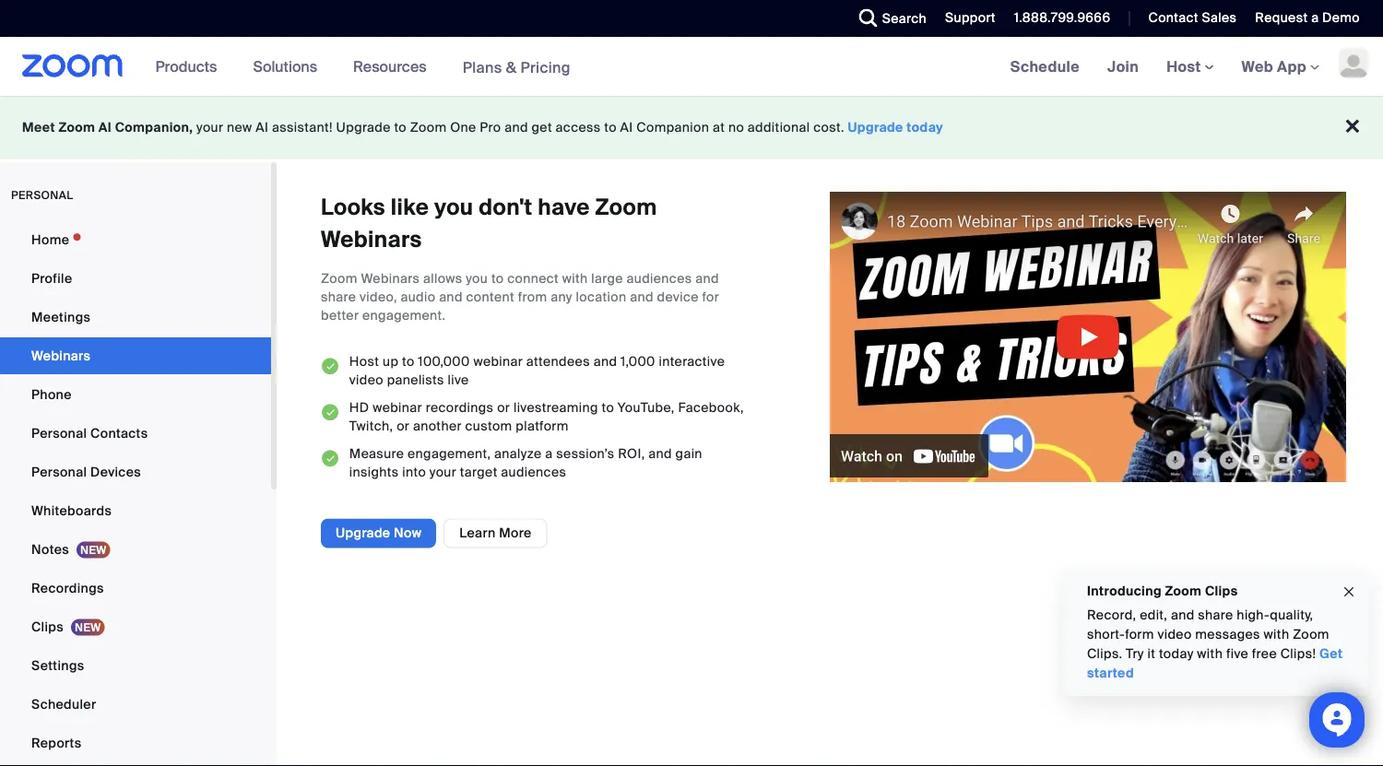Task type: describe. For each thing, give the bounding box(es) containing it.
request a demo
[[1256, 9, 1361, 26]]

0 vertical spatial clips
[[1205, 583, 1238, 600]]

clips inside the personal menu menu
[[31, 618, 64, 636]]

learn more
[[460, 525, 532, 542]]

meet zoom ai companion, footer
[[0, 96, 1384, 160]]

phone link
[[0, 376, 271, 413]]

resources button
[[353, 37, 435, 96]]

short-
[[1088, 626, 1125, 643]]

audiences inside zoom webinars allows you to connect with large audiences and share video, audio and content from any location and device for better engagement.
[[627, 270, 692, 287]]

insights
[[349, 464, 399, 481]]

webinar inside hd webinar recordings or livestreaming to youtube, facebook, twitch, or another custom platform
[[373, 399, 422, 417]]

twitch,
[[349, 418, 393, 435]]

support
[[946, 9, 996, 26]]

contact
[[1149, 9, 1199, 26]]

and inside 'measure engagement, analyze a session's roi, and gain insights into your target audiences'
[[649, 446, 672, 463]]

it
[[1148, 646, 1156, 663]]

upgrade down product information navigation
[[336, 119, 391, 136]]

app
[[1278, 57, 1307, 76]]

analyze
[[495, 446, 542, 463]]

webinars inside zoom webinars allows you to connect with large audiences and share video, audio and content from any location and device for better engagement.
[[361, 270, 420, 287]]

from
[[518, 289, 547, 306]]

gain
[[676, 446, 703, 463]]

facebook,
[[678, 399, 744, 417]]

five
[[1227, 646, 1249, 663]]

with inside zoom webinars allows you to connect with large audiences and share video, audio and content from any location and device for better engagement.
[[562, 270, 588, 287]]

profile link
[[0, 260, 271, 297]]

web app button
[[1242, 57, 1320, 76]]

notes link
[[0, 531, 271, 568]]

pro
[[480, 119, 501, 136]]

search
[[883, 10, 927, 27]]

and left device
[[630, 289, 654, 306]]

video inside host up to 100,000 webinar attendees and 1,000 interactive video panelists live
[[349, 372, 384, 389]]

upgrade now button
[[321, 519, 437, 548]]

join
[[1108, 57, 1139, 76]]

0 vertical spatial a
[[1312, 9, 1319, 26]]

upgrade right cost.
[[848, 119, 904, 136]]

100,000
[[418, 353, 470, 370]]

resources
[[353, 57, 427, 76]]

you inside looks like you don't have zoom webinars
[[435, 193, 474, 222]]

notes
[[31, 541, 69, 558]]

product information navigation
[[142, 37, 585, 97]]

started
[[1088, 665, 1135, 682]]

meet zoom ai companion, your new ai assistant! upgrade to zoom one pro and get access to ai companion at no additional cost. upgrade today
[[22, 119, 944, 136]]

get started link
[[1088, 646, 1343, 682]]

high-
[[1237, 607, 1270, 624]]

upgrade inside button
[[336, 525, 391, 542]]

personal devices
[[31, 464, 141, 481]]

settings link
[[0, 648, 271, 684]]

device
[[657, 289, 699, 306]]

into
[[402, 464, 426, 481]]

share inside zoom webinars allows you to connect with large audiences and share video, audio and content from any location and device for better engagement.
[[321, 289, 356, 306]]

connect
[[508, 270, 559, 287]]

and inside meet zoom ai companion, footer
[[505, 119, 528, 136]]

allows
[[423, 270, 463, 287]]

free
[[1252, 646, 1278, 663]]

sales
[[1202, 9, 1237, 26]]

meetings
[[31, 309, 91, 326]]

contact sales
[[1149, 9, 1237, 26]]

recordings
[[426, 399, 494, 417]]

platform
[[516, 418, 569, 435]]

and up the for on the top right of page
[[696, 270, 719, 287]]

meet
[[22, 119, 55, 136]]

content
[[466, 289, 515, 306]]

additional
[[748, 119, 810, 136]]

record, edit, and share high-quality, short-form video messages with zoom clips. try it today with five free clips!
[[1088, 607, 1330, 663]]

assistant!
[[272, 119, 333, 136]]

schedule link
[[997, 37, 1094, 96]]

session's
[[556, 446, 615, 463]]

you inside zoom webinars allows you to connect with large audiences and share video, audio and content from any location and device for better engagement.
[[466, 270, 488, 287]]

webinars inside the personal menu menu
[[31, 347, 91, 364]]

personal menu menu
[[0, 221, 271, 764]]

personal for personal devices
[[31, 464, 87, 481]]

messages
[[1196, 626, 1261, 643]]

get
[[532, 119, 552, 136]]

profile
[[31, 270, 72, 287]]

hd
[[349, 399, 369, 417]]

livestreaming
[[514, 399, 598, 417]]

1 ai from the left
[[99, 119, 112, 136]]

a inside 'measure engagement, analyze a session's roi, and gain insights into your target audiences'
[[545, 446, 553, 463]]

recordings
[[31, 580, 104, 597]]

and inside record, edit, and share high-quality, short-form video messages with zoom clips. try it today with five free clips!
[[1171, 607, 1195, 624]]

more
[[499, 525, 532, 542]]

personal
[[11, 188, 73, 202]]

location
[[576, 289, 627, 306]]

youtube,
[[618, 399, 675, 417]]

measure engagement, analyze a session's roi, and gain insights into your target audiences
[[349, 446, 703, 481]]

&
[[506, 57, 517, 77]]

solutions
[[253, 57, 317, 76]]

zoom right meet
[[59, 119, 95, 136]]

recordings link
[[0, 570, 271, 607]]

settings
[[31, 657, 84, 674]]

to inside zoom webinars allows you to connect with large audiences and share video, audio and content from any location and device for better engagement.
[[492, 270, 504, 287]]

devices
[[90, 464, 141, 481]]

host for host up to 100,000 webinar attendees and 1,000 interactive video panelists live
[[349, 353, 379, 370]]

custom
[[465, 418, 512, 435]]

clips.
[[1088, 646, 1123, 663]]

zoom inside looks like you don't have zoom webinars
[[595, 193, 657, 222]]

personal for personal contacts
[[31, 425, 87, 442]]

new
[[227, 119, 252, 136]]

learn
[[460, 525, 496, 542]]

form
[[1125, 626, 1155, 643]]

up
[[383, 353, 399, 370]]

1 vertical spatial with
[[1264, 626, 1290, 643]]

upgrade now
[[336, 525, 422, 542]]

close image
[[1342, 582, 1357, 603]]

webinar inside host up to 100,000 webinar attendees and 1,000 interactive video panelists live
[[474, 353, 523, 370]]

measure
[[349, 446, 404, 463]]

whiteboards link
[[0, 493, 271, 529]]

now
[[394, 525, 422, 542]]

engagement.
[[363, 307, 446, 324]]

reports
[[31, 735, 82, 752]]

personal contacts
[[31, 425, 148, 442]]

products
[[156, 57, 217, 76]]

your inside 'measure engagement, analyze a session's roi, and gain insights into your target audiences'
[[430, 464, 457, 481]]

zoom left one
[[410, 119, 447, 136]]



Task type: vqa. For each thing, say whether or not it's contained in the screenshot.
Search Button
yes



Task type: locate. For each thing, give the bounding box(es) containing it.
1 horizontal spatial webinar
[[474, 353, 523, 370]]

request a demo link
[[1242, 0, 1384, 37], [1256, 9, 1361, 26]]

2 vertical spatial with
[[1198, 646, 1223, 663]]

0 vertical spatial your
[[197, 119, 224, 136]]

record,
[[1088, 607, 1137, 624]]

personal devices link
[[0, 454, 271, 491]]

clips up high-
[[1205, 583, 1238, 600]]

your left 'new'
[[197, 119, 224, 136]]

0 vertical spatial host
[[1167, 57, 1205, 76]]

1 vertical spatial audiences
[[501, 464, 567, 481]]

1.888.799.9666 button up schedule link
[[1014, 9, 1111, 26]]

demo
[[1323, 9, 1361, 26]]

1 vertical spatial today
[[1159, 646, 1194, 663]]

0 vertical spatial you
[[435, 193, 474, 222]]

1.888.799.9666 button
[[1001, 0, 1116, 37], [1014, 9, 1111, 26]]

audiences up device
[[627, 270, 692, 287]]

1 vertical spatial video
[[1158, 626, 1192, 643]]

home link
[[0, 221, 271, 258]]

1 horizontal spatial share
[[1198, 607, 1234, 624]]

you up content
[[466, 270, 488, 287]]

2 personal from the top
[[31, 464, 87, 481]]

0 horizontal spatial share
[[321, 289, 356, 306]]

zoom up clips!
[[1293, 626, 1330, 643]]

engagement,
[[408, 446, 491, 463]]

live
[[448, 372, 469, 389]]

to right up
[[402, 353, 415, 370]]

1 horizontal spatial host
[[1167, 57, 1205, 76]]

share up better
[[321, 289, 356, 306]]

meetings link
[[0, 299, 271, 336]]

0 horizontal spatial video
[[349, 372, 384, 389]]

and down allows
[[439, 289, 463, 306]]

1 horizontal spatial ai
[[256, 119, 269, 136]]

zoom inside record, edit, and share high-quality, short-form video messages with zoom clips. try it today with five free clips!
[[1293, 626, 1330, 643]]

share inside record, edit, and share high-quality, short-form video messages with zoom clips. try it today with five free clips!
[[1198, 607, 1234, 624]]

any
[[551, 289, 573, 306]]

phone
[[31, 386, 72, 403]]

your
[[197, 119, 224, 136], [430, 464, 457, 481]]

webinar up twitch,
[[373, 399, 422, 417]]

and
[[505, 119, 528, 136], [696, 270, 719, 287], [439, 289, 463, 306], [630, 289, 654, 306], [594, 353, 617, 370], [649, 446, 672, 463], [1171, 607, 1195, 624]]

today inside record, edit, and share high-quality, short-form video messages with zoom clips. try it today with five free clips!
[[1159, 646, 1194, 663]]

profile picture image
[[1339, 48, 1369, 77]]

personal
[[31, 425, 87, 442], [31, 464, 87, 481]]

quality,
[[1270, 607, 1314, 624]]

introducing
[[1088, 583, 1162, 600]]

attendees
[[527, 353, 590, 370]]

with up free
[[1264, 626, 1290, 643]]

better
[[321, 307, 359, 324]]

0 horizontal spatial your
[[197, 119, 224, 136]]

host inside host up to 100,000 webinar attendees and 1,000 interactive video panelists live
[[349, 353, 379, 370]]

webinar
[[474, 353, 523, 370], [373, 399, 422, 417]]

banner
[[0, 37, 1384, 97]]

host button
[[1167, 57, 1214, 76]]

host inside meetings navigation
[[1167, 57, 1205, 76]]

0 horizontal spatial or
[[397, 418, 410, 435]]

and left 1,000 on the top
[[594, 353, 617, 370]]

webinars up video,
[[361, 270, 420, 287]]

0 horizontal spatial host
[[349, 353, 379, 370]]

large
[[592, 270, 623, 287]]

0 vertical spatial personal
[[31, 425, 87, 442]]

meetings navigation
[[997, 37, 1384, 97]]

edit,
[[1140, 607, 1168, 624]]

0 horizontal spatial a
[[545, 446, 553, 463]]

panelists
[[387, 372, 444, 389]]

learn more button
[[444, 519, 548, 548]]

webinars down the looks
[[321, 225, 422, 253]]

and left get
[[505, 119, 528, 136]]

you
[[435, 193, 474, 222], [466, 270, 488, 287]]

1 vertical spatial webinar
[[373, 399, 422, 417]]

schedule
[[1011, 57, 1080, 76]]

1 horizontal spatial with
[[1198, 646, 1223, 663]]

zoom webinars allows you to connect with large audiences and share video, audio and content from any location and device for better engagement.
[[321, 270, 720, 324]]

you right like
[[435, 193, 474, 222]]

looks
[[321, 193, 386, 222]]

ai right 'new'
[[256, 119, 269, 136]]

0 vertical spatial or
[[497, 399, 510, 417]]

upgrade left now
[[336, 525, 391, 542]]

1 personal from the top
[[31, 425, 87, 442]]

hd webinar recordings or livestreaming to youtube, facebook, twitch, or another custom platform
[[349, 399, 744, 435]]

video inside record, edit, and share high-quality, short-form video messages with zoom clips. try it today with five free clips!
[[1158, 626, 1192, 643]]

ai left companion
[[620, 119, 633, 136]]

zoom up edit,
[[1166, 583, 1202, 600]]

join link
[[1094, 37, 1153, 96]]

1 horizontal spatial your
[[430, 464, 457, 481]]

host for host
[[1167, 57, 1205, 76]]

1 horizontal spatial a
[[1312, 9, 1319, 26]]

get
[[1320, 646, 1343, 663]]

to left youtube,
[[602, 399, 614, 417]]

zoom right have at the left top of the page
[[595, 193, 657, 222]]

upgrade
[[336, 119, 391, 136], [848, 119, 904, 136], [336, 525, 391, 542]]

clips up settings
[[31, 618, 64, 636]]

search button
[[846, 0, 932, 37]]

one
[[450, 119, 477, 136]]

whiteboards
[[31, 502, 112, 519]]

a left demo
[[1312, 9, 1319, 26]]

reports link
[[0, 725, 271, 762]]

1 vertical spatial share
[[1198, 607, 1234, 624]]

webinars
[[321, 225, 422, 253], [361, 270, 420, 287], [31, 347, 91, 364]]

0 vertical spatial with
[[562, 270, 588, 287]]

1 horizontal spatial video
[[1158, 626, 1192, 643]]

2 ai from the left
[[256, 119, 269, 136]]

webinars inside looks like you don't have zoom webinars
[[321, 225, 422, 253]]

2 vertical spatial webinars
[[31, 347, 91, 364]]

personal up whiteboards
[[31, 464, 87, 481]]

and inside host up to 100,000 webinar attendees and 1,000 interactive video panelists live
[[594, 353, 617, 370]]

video up hd
[[349, 372, 384, 389]]

0 horizontal spatial ai
[[99, 119, 112, 136]]

0 vertical spatial webinar
[[474, 353, 523, 370]]

webinar right 100,000
[[474, 353, 523, 370]]

audiences inside 'measure engagement, analyze a session's roi, and gain insights into your target audiences'
[[501, 464, 567, 481]]

1 horizontal spatial audiences
[[627, 270, 692, 287]]

or right twitch,
[[397, 418, 410, 435]]

to inside host up to 100,000 webinar attendees and 1,000 interactive video panelists live
[[402, 353, 415, 370]]

try
[[1126, 646, 1145, 663]]

and left gain
[[649, 446, 672, 463]]

and right edit,
[[1171, 607, 1195, 624]]

1 vertical spatial webinars
[[361, 270, 420, 287]]

1 horizontal spatial today
[[1159, 646, 1194, 663]]

introducing zoom clips
[[1088, 583, 1238, 600]]

0 horizontal spatial clips
[[31, 618, 64, 636]]

1 vertical spatial a
[[545, 446, 553, 463]]

1 vertical spatial clips
[[31, 618, 64, 636]]

0 vertical spatial today
[[907, 119, 944, 136]]

your down the engagement,
[[430, 464, 457, 481]]

host left up
[[349, 353, 379, 370]]

today inside meet zoom ai companion, footer
[[907, 119, 944, 136]]

upgrade today link
[[848, 119, 944, 136]]

1 horizontal spatial or
[[497, 399, 510, 417]]

interactive
[[659, 353, 725, 370]]

2 horizontal spatial with
[[1264, 626, 1290, 643]]

solutions button
[[253, 37, 326, 96]]

get started
[[1088, 646, 1343, 682]]

with up any
[[562, 270, 588, 287]]

1 horizontal spatial clips
[[1205, 583, 1238, 600]]

zoom up better
[[321, 270, 358, 287]]

roi,
[[618, 446, 645, 463]]

audiences down analyze
[[501, 464, 567, 481]]

host
[[1167, 57, 1205, 76], [349, 353, 379, 370]]

0 vertical spatial share
[[321, 289, 356, 306]]

don't
[[479, 193, 533, 222]]

1 vertical spatial or
[[397, 418, 410, 435]]

0 vertical spatial webinars
[[321, 225, 422, 253]]

a down platform
[[545, 446, 553, 463]]

a
[[1312, 9, 1319, 26], [545, 446, 553, 463]]

host up to 100,000 webinar attendees and 1,000 interactive video panelists live
[[349, 353, 725, 389]]

0 vertical spatial audiences
[[627, 270, 692, 287]]

with down the messages
[[1198, 646, 1223, 663]]

1 vertical spatial you
[[466, 270, 488, 287]]

webinars down meetings at the top left of the page
[[31, 347, 91, 364]]

video down edit,
[[1158, 626, 1192, 643]]

1.888.799.9666
[[1014, 9, 1111, 26]]

share up the messages
[[1198, 607, 1234, 624]]

to down the resources dropdown button
[[394, 119, 407, 136]]

host down the contact sales
[[1167, 57, 1205, 76]]

to right the access
[[604, 119, 617, 136]]

0 vertical spatial video
[[349, 372, 384, 389]]

support link
[[932, 0, 1001, 37], [946, 9, 996, 26]]

1 vertical spatial host
[[349, 353, 379, 370]]

clips!
[[1281, 646, 1317, 663]]

no
[[729, 119, 744, 136]]

0 horizontal spatial today
[[907, 119, 944, 136]]

personal down phone
[[31, 425, 87, 442]]

2 horizontal spatial ai
[[620, 119, 633, 136]]

1.888.799.9666 button up the schedule
[[1001, 0, 1116, 37]]

home
[[31, 231, 69, 248]]

or
[[497, 399, 510, 417], [397, 418, 410, 435]]

or up custom
[[497, 399, 510, 417]]

ai left companion,
[[99, 119, 112, 136]]

zoom inside zoom webinars allows you to connect with large audiences and share video, audio and content from any location and device for better engagement.
[[321, 270, 358, 287]]

0 horizontal spatial webinar
[[373, 399, 422, 417]]

3 ai from the left
[[620, 119, 633, 136]]

0 horizontal spatial audiences
[[501, 464, 567, 481]]

zoom logo image
[[22, 54, 123, 77]]

request
[[1256, 9, 1308, 26]]

1 vertical spatial your
[[430, 464, 457, 481]]

for
[[702, 289, 720, 306]]

products button
[[156, 37, 225, 96]]

1 vertical spatial personal
[[31, 464, 87, 481]]

banner containing products
[[0, 37, 1384, 97]]

have
[[538, 193, 590, 222]]

personal contacts link
[[0, 415, 271, 452]]

scheduler link
[[0, 686, 271, 723]]

your inside meet zoom ai companion, footer
[[197, 119, 224, 136]]

0 horizontal spatial with
[[562, 270, 588, 287]]

to inside hd webinar recordings or livestreaming to youtube, facebook, twitch, or another custom platform
[[602, 399, 614, 417]]

to up content
[[492, 270, 504, 287]]

scheduler
[[31, 696, 96, 713]]

1,000
[[621, 353, 656, 370]]



